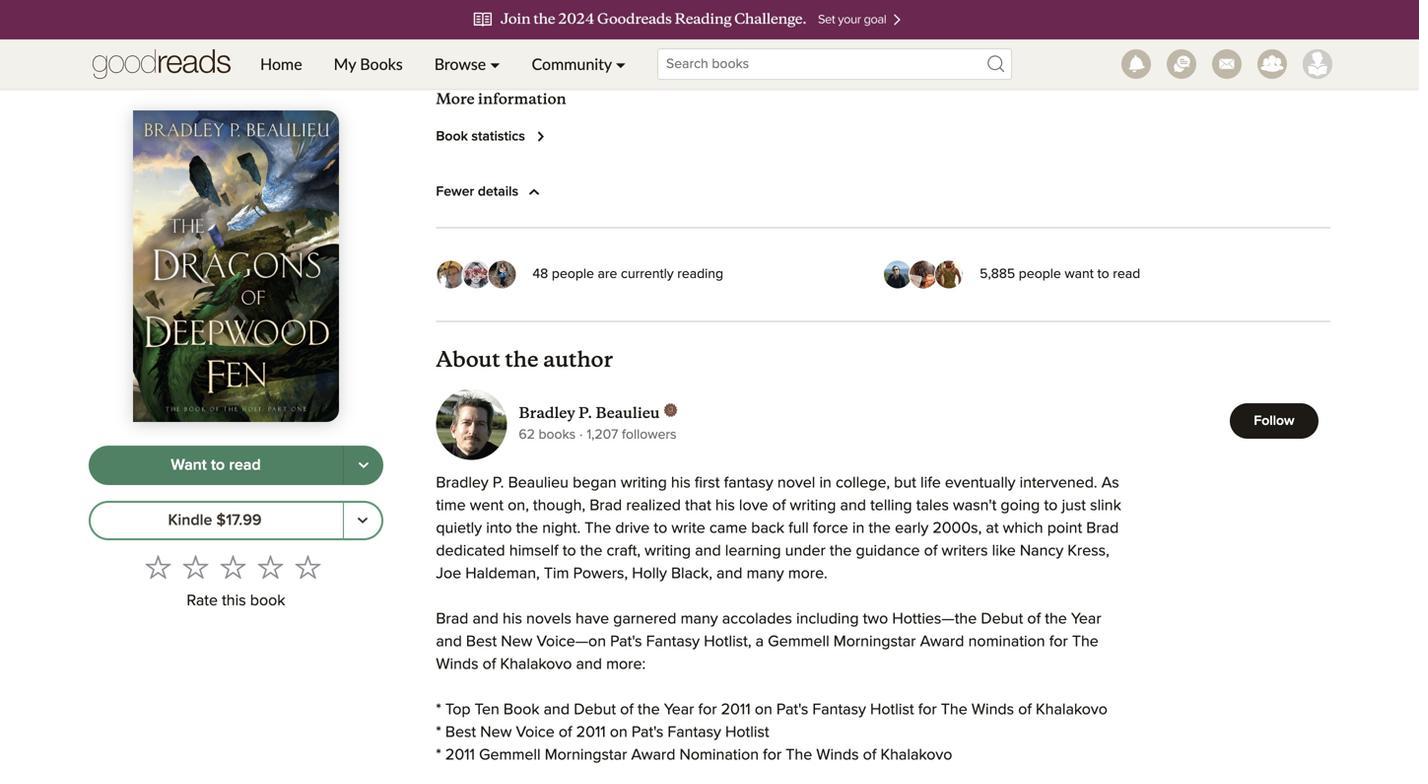 Task type: locate. For each thing, give the bounding box(es) containing it.
▾ down 3
[[490, 54, 500, 73]]

home link
[[245, 39, 318, 89]]

fantasy up nomination
[[668, 725, 722, 741]]

at
[[986, 521, 999, 537]]

1 horizontal spatial award
[[920, 634, 965, 650]]

currently
[[621, 267, 674, 281]]

best inside brad and his novels have garnered many accolades including two hotties—the debut of the year and best new voice—on pat's fantasy hotlist, a gemmell morningstar award nomination for the winds of khalakovo and more:
[[466, 634, 497, 650]]

Search by book title or ISBN text field
[[658, 48, 1013, 80]]

1 people from the left
[[552, 267, 594, 281]]

bradley up the 62 books
[[519, 404, 576, 423]]

0 horizontal spatial brad
[[436, 612, 469, 627]]

early
[[895, 521, 929, 537]]

of
[[773, 498, 786, 514], [924, 543, 938, 559], [1028, 612, 1041, 627], [483, 657, 496, 673], [620, 702, 634, 718], [1019, 702, 1032, 718], [559, 725, 572, 741], [863, 748, 877, 763]]

award down hotties—the
[[920, 634, 965, 650]]

his left novels
[[503, 612, 522, 627]]

bradley for bradley p. beaulieu began writing his first fantasy novel in college, but life eventually intervened. as time went on, though, brad realized that his love of writing and telling tales wasn't going to just slink quietly into the night. the drive to write came back full force in the early 2000s, at which point brad dedicated himself to the craft, writing and learning under the guidance of writers like nancy kress, joe haldeman, tim powers, holly black, and many more.
[[436, 475, 489, 491]]

$17.99
[[216, 513, 262, 529]]

and down haldeman,
[[473, 612, 499, 627]]

many
[[747, 566, 784, 582], [681, 612, 718, 627]]

beaulieu up 1,207 followers
[[596, 404, 660, 423]]

0 vertical spatial beaulieu
[[596, 404, 660, 423]]

new inside * top ten book and debut of the year for 2011 on pat's fantasy hotlist for the winds of khalakovo * best new voice of 2011 on pat's fantasy hotlist * 2011 gemmell morningstar award nomination for the winds of khalakovo
[[480, 725, 512, 741]]

profile image for bradley p. beaulieu. image
[[436, 389, 507, 460]]

and
[[841, 498, 867, 514], [695, 543, 721, 559], [717, 566, 743, 582], [473, 612, 499, 627], [436, 634, 462, 650], [576, 657, 602, 673], [544, 702, 570, 718]]

full
[[789, 521, 809, 537]]

rate 3 out of 5 image
[[220, 554, 246, 580]]

morningstar down 'voice'
[[545, 748, 627, 763]]

to left just
[[1045, 498, 1058, 514]]

2011 down top
[[446, 748, 475, 763]]

None search field
[[642, 48, 1028, 80]]

2 people from the left
[[1019, 267, 1062, 281]]

writing
[[621, 475, 667, 491], [790, 498, 836, 514], [645, 543, 691, 559]]

1 horizontal spatial his
[[671, 475, 691, 491]]

0 vertical spatial best
[[466, 634, 497, 650]]

1 horizontal spatial brad
[[590, 498, 622, 514]]

0 vertical spatial fantasy
[[646, 634, 700, 650]]

fantasy down garnered
[[646, 634, 700, 650]]

fewer details
[[436, 185, 519, 199]]

morningstar
[[834, 634, 916, 650], [545, 748, 627, 763]]

home image
[[93, 39, 231, 89]]

information
[[478, 90, 567, 109]]

p.
[[579, 404, 593, 423], [493, 475, 504, 491]]

hotlist
[[871, 702, 915, 718], [726, 725, 770, 741]]

beaulieu up the on, on the bottom of the page
[[508, 475, 569, 491]]

2011 right 'voice'
[[576, 725, 606, 741]]

on down the more:
[[610, 725, 628, 741]]

people
[[552, 267, 594, 281], [1019, 267, 1062, 281]]

fewer
[[436, 185, 474, 199]]

2 horizontal spatial his
[[716, 498, 735, 514]]

2 vertical spatial khalakovo
[[881, 748, 953, 763]]

his
[[671, 475, 691, 491], [716, 498, 735, 514], [503, 612, 522, 627]]

best up ten
[[466, 634, 497, 650]]

1 horizontal spatial book
[[504, 702, 540, 718]]

0 horizontal spatial bradley
[[436, 475, 489, 491]]

1 horizontal spatial bradley
[[519, 404, 576, 423]]

community
[[532, 54, 612, 73]]

his left the first
[[671, 475, 691, 491]]

1 vertical spatial khalakovo
[[1036, 702, 1108, 718]]

write
[[672, 521, 706, 537]]

pat's
[[610, 634, 642, 650], [777, 702, 809, 718], [632, 725, 664, 741]]

1 vertical spatial award
[[631, 748, 676, 763]]

point
[[1048, 521, 1083, 537]]

books
[[360, 54, 403, 73]]

writing up full
[[790, 498, 836, 514]]

kindle
[[168, 513, 212, 529]]

people left want
[[1019, 267, 1062, 281]]

1 vertical spatial fantasy
[[813, 702, 867, 718]]

gemmell down including
[[768, 634, 830, 650]]

my books link
[[318, 39, 419, 89]]

kindle $17.99
[[168, 513, 262, 529]]

people for 48
[[552, 267, 594, 281]]

0 vertical spatial book
[[436, 130, 468, 144]]

0 horizontal spatial in
[[820, 475, 832, 491]]

0 horizontal spatial winds
[[436, 657, 479, 673]]

1 horizontal spatial many
[[747, 566, 784, 582]]

0 horizontal spatial beaulieu
[[508, 475, 569, 491]]

read up $17.99
[[229, 458, 261, 473]]

0 vertical spatial new
[[501, 634, 533, 650]]

beaulieu
[[596, 404, 660, 423], [508, 475, 569, 491]]

in
[[820, 475, 832, 491], [853, 521, 865, 537]]

p. inside the "bradley p. beaulieu began writing his first fantasy novel in college, but life eventually intervened. as time went on, though, brad realized that his love of writing and telling tales wasn't going to just slink quietly into the night. the drive to write came back full force in the early 2000s, at which point brad dedicated himself to the craft, writing and learning under the guidance of writers like nancy kress, joe haldeman, tim powers, holly black, and many more."
[[493, 475, 504, 491]]

fantasy
[[646, 634, 700, 650], [813, 702, 867, 718], [668, 725, 722, 741]]

debut
[[981, 612, 1024, 627], [574, 702, 616, 718]]

1 horizontal spatial on
[[755, 702, 773, 718]]

books
[[539, 428, 576, 442]]

into
[[486, 521, 512, 537]]

went
[[470, 498, 504, 514]]

to inside want to read button
[[211, 458, 225, 473]]

0 vertical spatial on
[[755, 702, 773, 718]]

1 ▾ from the left
[[490, 54, 500, 73]]

1 horizontal spatial 2011
[[576, 725, 606, 741]]

the up powers,
[[581, 543, 603, 559]]

novels
[[527, 612, 572, 627]]

0 vertical spatial bradley
[[519, 404, 576, 423]]

▾ right the community
[[616, 54, 626, 73]]

0 vertical spatial hotlist
[[871, 702, 915, 718]]

1 vertical spatial *
[[436, 725, 442, 741]]

0 horizontal spatial ▾
[[490, 54, 500, 73]]

best down top
[[446, 725, 476, 741]]

1 horizontal spatial debut
[[981, 612, 1024, 627]]

2 vertical spatial fantasy
[[668, 725, 722, 741]]

2 vertical spatial *
[[436, 748, 442, 763]]

details
[[478, 185, 519, 199]]

0 vertical spatial p.
[[579, 404, 593, 423]]

1 vertical spatial his
[[716, 498, 735, 514]]

new down ten
[[480, 725, 512, 741]]

brad down began
[[590, 498, 622, 514]]

fewer details button
[[436, 180, 546, 204]]

writing up holly
[[645, 543, 691, 559]]

1 horizontal spatial gemmell
[[768, 634, 830, 650]]

year
[[1072, 612, 1102, 627], [664, 702, 695, 718]]

1 horizontal spatial read
[[1113, 267, 1141, 281]]

pat's down brad and his novels have garnered many accolades including two hotties—the debut of the year and best new voice—on pat's fantasy hotlist, a gemmell morningstar award nomination for the winds of khalakovo and more:
[[777, 702, 809, 718]]

black,
[[671, 566, 713, 582]]

2 vertical spatial writing
[[645, 543, 691, 559]]

the up nomination
[[1045, 612, 1068, 627]]

1 horizontal spatial khalakovo
[[881, 748, 953, 763]]

1 horizontal spatial morningstar
[[834, 634, 916, 650]]

0 vertical spatial many
[[747, 566, 784, 582]]

48
[[533, 267, 548, 281]]

0 horizontal spatial gemmell
[[479, 748, 541, 763]]

p. up 'went'
[[493, 475, 504, 491]]

0 vertical spatial 2011
[[721, 702, 751, 718]]

night.
[[543, 521, 581, 537]]

2 ▾ from the left
[[616, 54, 626, 73]]

this
[[222, 593, 246, 609]]

rate 2 out of 5 image
[[183, 554, 208, 580]]

0 vertical spatial khalakovo
[[500, 657, 572, 673]]

in right force
[[853, 521, 865, 537]]

0 horizontal spatial many
[[681, 612, 718, 627]]

all
[[474, 39, 488, 53]]

0 vertical spatial brad
[[590, 498, 622, 514]]

1 horizontal spatial winds
[[817, 748, 859, 763]]

pat's up the more:
[[610, 634, 642, 650]]

debut inside * top ten book and debut of the year for 2011 on pat's fantasy hotlist for the winds of khalakovo * best new voice of 2011 on pat's fantasy hotlist * 2011 gemmell morningstar award nomination for the winds of khalakovo
[[574, 702, 616, 718]]

hotlist up nomination
[[726, 725, 770, 741]]

1 vertical spatial debut
[[574, 702, 616, 718]]

book
[[250, 593, 285, 609]]

year down kress,
[[1072, 612, 1102, 627]]

award left nomination
[[631, 748, 676, 763]]

0 horizontal spatial book
[[436, 130, 468, 144]]

1 horizontal spatial people
[[1019, 267, 1062, 281]]

1,207
[[587, 428, 619, 442]]

debut down the more:
[[574, 702, 616, 718]]

bradley p. beaulieu link
[[519, 403, 678, 423]]

gemmell down 'voice'
[[479, 748, 541, 763]]

to right the want
[[211, 458, 225, 473]]

fantasy down including
[[813, 702, 867, 718]]

0 horizontal spatial morningstar
[[545, 748, 627, 763]]

1 vertical spatial brad
[[1087, 521, 1119, 537]]

winds
[[436, 657, 479, 673], [972, 702, 1015, 718], [817, 748, 859, 763]]

0 vertical spatial pat's
[[610, 634, 642, 650]]

drive
[[616, 521, 650, 537]]

many inside brad and his novels have garnered many accolades including two hotties—the debut of the year and best new voice—on pat's fantasy hotlist, a gemmell morningstar award nomination for the winds of khalakovo and more:
[[681, 612, 718, 627]]

48 people are currently reading
[[533, 267, 724, 281]]

2 horizontal spatial 2011
[[721, 702, 751, 718]]

0 horizontal spatial read
[[229, 458, 261, 473]]

1 vertical spatial on
[[610, 725, 628, 741]]

want
[[1065, 267, 1094, 281]]

2 vertical spatial his
[[503, 612, 522, 627]]

and up 'voice'
[[544, 702, 570, 718]]

accolades
[[722, 612, 793, 627]]

0 horizontal spatial people
[[552, 267, 594, 281]]

0 horizontal spatial khalakovo
[[500, 657, 572, 673]]

rate 5 out of 5 image
[[295, 554, 321, 580]]

1 vertical spatial winds
[[972, 702, 1015, 718]]

1 vertical spatial morningstar
[[545, 748, 627, 763]]

novel
[[778, 475, 816, 491]]

1 vertical spatial gemmell
[[479, 748, 541, 763]]

0 vertical spatial winds
[[436, 657, 479, 673]]

new down novels
[[501, 634, 533, 650]]

1 horizontal spatial p.
[[579, 404, 593, 423]]

5,885
[[980, 267, 1016, 281]]

0 horizontal spatial 2011
[[446, 748, 475, 763]]

wasn't
[[953, 498, 997, 514]]

award inside * top ten book and debut of the year for 2011 on pat's fantasy hotlist for the winds of khalakovo * best new voice of 2011 on pat's fantasy hotlist * 2011 gemmell morningstar award nomination for the winds of khalakovo
[[631, 748, 676, 763]]

brad
[[590, 498, 622, 514], [1087, 521, 1119, 537], [436, 612, 469, 627]]

1 vertical spatial bradley
[[436, 475, 489, 491]]

0 vertical spatial morningstar
[[834, 634, 916, 650]]

read
[[1113, 267, 1141, 281], [229, 458, 261, 473]]

for inside brad and his novels have garnered many accolades including two hotties—the debut of the year and best new voice—on pat's fantasy hotlist, a gemmell morningstar award nomination for the winds of khalakovo and more:
[[1050, 634, 1068, 650]]

bradley inside the "bradley p. beaulieu began writing his first fantasy novel in college, but life eventually intervened. as time went on, though, brad realized that his love of writing and telling tales wasn't going to just slink quietly into the night. the drive to write came back full force in the early 2000s, at which point brad dedicated himself to the craft, writing and learning under the guidance of writers like nancy kress, joe haldeman, tim powers, holly black, and many more."
[[436, 475, 489, 491]]

khalakovo
[[500, 657, 572, 673], [1036, 702, 1108, 718], [881, 748, 953, 763]]

writing up realized
[[621, 475, 667, 491]]

beaulieu inside the "bradley p. beaulieu began writing his first fantasy novel in college, but life eventually intervened. as time went on, though, brad realized that his love of writing and telling tales wasn't going to just slink quietly into the night. the drive to write came back full force in the early 2000s, at which point brad dedicated himself to the craft, writing and learning under the guidance of writers like nancy kress, joe haldeman, tim powers, holly black, and many more."
[[508, 475, 569, 491]]

0 vertical spatial debut
[[981, 612, 1024, 627]]

many down learning
[[747, 566, 784, 582]]

brad down joe
[[436, 612, 469, 627]]

and down college, on the right of the page
[[841, 498, 867, 514]]

year up nomination
[[664, 702, 695, 718]]

0 horizontal spatial his
[[503, 612, 522, 627]]

0 vertical spatial his
[[671, 475, 691, 491]]

brad down "slink"
[[1087, 521, 1119, 537]]

book down the more
[[436, 130, 468, 144]]

year inside * top ten book and debut of the year for 2011 on pat's fantasy hotlist for the winds of khalakovo * best new voice of 2011 on pat's fantasy hotlist * 2011 gemmell morningstar award nomination for the winds of khalakovo
[[664, 702, 695, 718]]

going
[[1001, 498, 1041, 514]]

0 horizontal spatial award
[[631, 748, 676, 763]]

though,
[[533, 498, 586, 514]]

gemmell
[[768, 634, 830, 650], [479, 748, 541, 763]]

book
[[436, 130, 468, 144], [504, 702, 540, 718]]

0 vertical spatial gemmell
[[768, 634, 830, 650]]

under
[[785, 543, 826, 559]]

p. up 1,207
[[579, 404, 593, 423]]

1 horizontal spatial hotlist
[[871, 702, 915, 718]]

gemmell inside * top ten book and debut of the year for 2011 on pat's fantasy hotlist for the winds of khalakovo * best new voice of 2011 on pat's fantasy hotlist * 2011 gemmell morningstar award nomination for the winds of khalakovo
[[479, 748, 541, 763]]

winds inside brad and his novels have garnered many accolades including two hotties—the debut of the year and best new voice—on pat's fantasy hotlist, a gemmell morningstar award nomination for the winds of khalakovo and more:
[[436, 657, 479, 673]]

0 horizontal spatial p.
[[493, 475, 504, 491]]

his up 'came'
[[716, 498, 735, 514]]

goodreads author image
[[664, 403, 678, 417]]

1 vertical spatial new
[[480, 725, 512, 741]]

1 horizontal spatial beaulieu
[[596, 404, 660, 423]]

many up hotlist,
[[681, 612, 718, 627]]

0 horizontal spatial hotlist
[[726, 725, 770, 741]]

p. for bradley p. beaulieu
[[579, 404, 593, 423]]

read inside button
[[229, 458, 261, 473]]

*
[[436, 702, 442, 718], [436, 725, 442, 741], [436, 748, 442, 763]]

bradley up "time" in the left of the page
[[436, 475, 489, 491]]

people right "48" at the top left of page
[[552, 267, 594, 281]]

debut up nomination
[[981, 612, 1024, 627]]

on up nomination
[[755, 702, 773, 718]]

2 horizontal spatial brad
[[1087, 521, 1119, 537]]

hotlist down "two"
[[871, 702, 915, 718]]

read right want
[[1113, 267, 1141, 281]]

1 vertical spatial book
[[504, 702, 540, 718]]

1 vertical spatial many
[[681, 612, 718, 627]]

the down the more:
[[638, 702, 660, 718]]

0 vertical spatial year
[[1072, 612, 1102, 627]]

1 vertical spatial beaulieu
[[508, 475, 569, 491]]

1 horizontal spatial year
[[1072, 612, 1102, 627]]

morningstar down "two"
[[834, 634, 916, 650]]

0 horizontal spatial on
[[610, 725, 628, 741]]

show all 3 editions link
[[436, 34, 580, 58]]

1 vertical spatial read
[[229, 458, 261, 473]]

1 vertical spatial best
[[446, 725, 476, 741]]

1 vertical spatial p.
[[493, 475, 504, 491]]

browse ▾
[[435, 54, 500, 73]]

book up 'voice'
[[504, 702, 540, 718]]

back
[[752, 521, 785, 537]]

2 vertical spatial brad
[[436, 612, 469, 627]]

pat's down the more:
[[632, 725, 664, 741]]

in right novel on the bottom of the page
[[820, 475, 832, 491]]

my books
[[334, 54, 403, 73]]

new
[[501, 634, 533, 650], [480, 725, 512, 741]]

author
[[543, 346, 613, 373]]

0 horizontal spatial year
[[664, 702, 695, 718]]

on
[[755, 702, 773, 718], [610, 725, 628, 741]]

and down voice—on
[[576, 657, 602, 673]]

bradley
[[519, 404, 576, 423], [436, 475, 489, 491]]

2 vertical spatial pat's
[[632, 725, 664, 741]]

0 vertical spatial *
[[436, 702, 442, 718]]

dedicated
[[436, 543, 505, 559]]

the right 'about'
[[505, 346, 539, 373]]

2011 up nomination
[[721, 702, 751, 718]]

his inside brad and his novels have garnered many accolades including two hotties—the debut of the year and best new voice—on pat's fantasy hotlist, a gemmell morningstar award nomination for the winds of khalakovo and more:
[[503, 612, 522, 627]]

editions
[[503, 39, 552, 53]]



Task type: vqa. For each thing, say whether or not it's contained in the screenshot.
The Tigerbelles: Olympic Legends from Tennessee State image
no



Task type: describe. For each thing, give the bounding box(es) containing it.
intervened.
[[1020, 475, 1098, 491]]

rate 1 out of 5 image
[[145, 554, 171, 580]]

the up himself
[[516, 521, 539, 537]]

and up black,
[[695, 543, 721, 559]]

morningstar inside brad and his novels have garnered many accolades including two hotties—the debut of the year and best new voice—on pat's fantasy hotlist, a gemmell morningstar award nomination for the winds of khalakovo and more:
[[834, 634, 916, 650]]

bradley p. beaulieu began writing his first fantasy novel in college, but life eventually intervened. as time went on, though, brad realized that his love of writing and telling tales wasn't going to just slink quietly into the night. the drive to write came back full force in the early 2000s, at which point brad dedicated himself to the craft, writing and learning under the guidance of writers like nancy kress, joe haldeman, tim powers, holly black, and many more.
[[436, 475, 1122, 582]]

2 horizontal spatial khalakovo
[[1036, 702, 1108, 718]]

rate this book element
[[89, 548, 383, 616]]

a
[[756, 634, 764, 650]]

followers
[[622, 428, 677, 442]]

the inside brad and his novels have garnered many accolades including two hotties—the debut of the year and best new voice—on pat's fantasy hotlist, a gemmell morningstar award nomination for the winds of khalakovo and more:
[[1073, 634, 1099, 650]]

brad and his novels have garnered many accolades including two hotties—the debut of the year and best new voice—on pat's fantasy hotlist, a gemmell morningstar award nomination for the winds of khalakovo and more:
[[436, 612, 1102, 673]]

62
[[519, 428, 535, 442]]

fantasy inside brad and his novels have garnered many accolades including two hotties—the debut of the year and best new voice—on pat's fantasy hotlist, a gemmell morningstar award nomination for the winds of khalakovo and more:
[[646, 634, 700, 650]]

joe
[[436, 566, 462, 582]]

▾ for browse ▾
[[490, 54, 500, 73]]

khalakovo inside brad and his novels have garnered many accolades including two hotties—the debut of the year and best new voice—on pat's fantasy hotlist, a gemmell morningstar award nomination for the winds of khalakovo and more:
[[500, 657, 572, 673]]

1 vertical spatial pat's
[[777, 702, 809, 718]]

kindle $17.99 link
[[89, 501, 344, 540]]

eventually
[[945, 475, 1016, 491]]

on,
[[508, 498, 529, 514]]

to right want
[[1098, 267, 1110, 281]]

want to read
[[171, 458, 261, 473]]

quietly
[[436, 521, 482, 537]]

1 * from the top
[[436, 702, 442, 718]]

the inside brad and his novels have garnered many accolades including two hotties—the debut of the year and best new voice—on pat's fantasy hotlist, a gemmell morningstar award nomination for the winds of khalakovo and more:
[[1045, 612, 1068, 627]]

2 vertical spatial 2011
[[446, 748, 475, 763]]

award inside brad and his novels have garnered many accolades including two hotties—the debut of the year and best new voice—on pat's fantasy hotlist, a gemmell morningstar award nomination for the winds of khalakovo and more:
[[920, 634, 965, 650]]

the inside the "bradley p. beaulieu began writing his first fantasy novel in college, but life eventually intervened. as time went on, though, brad realized that his love of writing and telling tales wasn't going to just slink quietly into the night. the drive to write came back full force in the early 2000s, at which point brad dedicated himself to the craft, writing and learning under the guidance of writers like nancy kress, joe haldeman, tim powers, holly black, and many more."
[[585, 521, 611, 537]]

community ▾ link
[[516, 39, 642, 89]]

about the author
[[436, 346, 613, 373]]

many inside the "bradley p. beaulieu began writing his first fantasy novel in college, but life eventually intervened. as time went on, though, brad realized that his love of writing and telling tales wasn't going to just slink quietly into the night. the drive to write came back full force in the early 2000s, at which point brad dedicated himself to the craft, writing and learning under the guidance of writers like nancy kress, joe haldeman, tim powers, holly black, and many more."
[[747, 566, 784, 582]]

rate 4 out of 5 image
[[258, 554, 283, 580]]

3 * from the top
[[436, 748, 442, 763]]

new inside brad and his novels have garnered many accolades including two hotties—the debut of the year and best new voice—on pat's fantasy hotlist, a gemmell morningstar award nomination for the winds of khalakovo and more:
[[501, 634, 533, 650]]

rate
[[187, 593, 218, 609]]

p. for bradley p. beaulieu began writing his first fantasy novel in college, but life eventually intervened. as time went on, though, brad realized that his love of writing and telling tales wasn't going to just slink quietly into the night. the drive to write came back full force in the early 2000s, at which point brad dedicated himself to the craft, writing and learning under the guidance of writers like nancy kress, joe haldeman, tim powers, holly black, and many more.
[[493, 475, 504, 491]]

profile image for bob builder. image
[[1303, 49, 1333, 79]]

slink
[[1091, 498, 1122, 514]]

2 vertical spatial winds
[[817, 748, 859, 763]]

browse
[[435, 54, 486, 73]]

brad inside brad and his novels have garnered many accolades including two hotties—the debut of the year and best new voice—on pat's fantasy hotlist, a gemmell morningstar award nomination for the winds of khalakovo and more:
[[436, 612, 469, 627]]

just
[[1062, 498, 1087, 514]]

to down night.
[[563, 543, 576, 559]]

rating 0 out of 5 group
[[139, 548, 327, 586]]

beaulieu for bradley p. beaulieu began writing his first fantasy novel in college, but life eventually intervened. as time went on, though, brad realized that his love of writing and telling tales wasn't going to just slink quietly into the night. the drive to write came back full force in the early 2000s, at which point brad dedicated himself to the craft, writing and learning under the guidance of writers like nancy kress, joe haldeman, tim powers, holly black, and many more.
[[508, 475, 569, 491]]

which
[[1003, 521, 1044, 537]]

to down realized
[[654, 521, 668, 537]]

bradley p. beaulieu
[[519, 404, 660, 423]]

want
[[171, 458, 207, 473]]

62 books
[[519, 428, 576, 442]]

realized
[[626, 498, 681, 514]]

holly
[[632, 566, 667, 582]]

that
[[685, 498, 712, 514]]

year inside brad and his novels have garnered many accolades including two hotties—the debut of the year and best new voice—on pat's fantasy hotlist, a gemmell morningstar award nomination for the winds of khalakovo and more:
[[1072, 612, 1102, 627]]

rate this book
[[187, 593, 285, 609]]

browse ▾ link
[[419, 39, 516, 89]]

5,885 people want to read
[[980, 267, 1141, 281]]

▾ for community ▾
[[616, 54, 626, 73]]

powers,
[[573, 566, 628, 582]]

garnered
[[614, 612, 677, 627]]

top
[[446, 702, 471, 718]]

voice—on
[[537, 634, 606, 650]]

0 vertical spatial writing
[[621, 475, 667, 491]]

book statistics
[[436, 130, 525, 144]]

and down learning
[[717, 566, 743, 582]]

more information
[[436, 90, 567, 109]]

but
[[894, 475, 917, 491]]

himself
[[509, 543, 559, 559]]

2 horizontal spatial winds
[[972, 702, 1015, 718]]

1,207 followers
[[587, 428, 677, 442]]

book inside * top ten book and debut of the year for 2011 on pat's fantasy hotlist for the winds of khalakovo * best new voice of 2011 on pat's fantasy hotlist * 2011 gemmell morningstar award nomination for the winds of khalakovo
[[504, 702, 540, 718]]

home
[[260, 54, 302, 73]]

best inside * top ten book and debut of the year for 2011 on pat's fantasy hotlist for the winds of khalakovo * best new voice of 2011 on pat's fantasy hotlist * 2011 gemmell morningstar award nomination for the winds of khalakovo
[[446, 725, 476, 741]]

the inside * top ten book and debut of the year for 2011 on pat's fantasy hotlist for the winds of khalakovo * best new voice of 2011 on pat's fantasy hotlist * 2011 gemmell morningstar award nomination for the winds of khalakovo
[[638, 702, 660, 718]]

telling
[[871, 498, 913, 514]]

more.
[[788, 566, 828, 582]]

kress,
[[1068, 543, 1110, 559]]

haldeman,
[[466, 566, 540, 582]]

2000s,
[[933, 521, 982, 537]]

first
[[695, 475, 720, 491]]

college,
[[836, 475, 890, 491]]

2 * from the top
[[436, 725, 442, 741]]

voice
[[516, 725, 555, 741]]

writers
[[942, 543, 988, 559]]

force
[[813, 521, 849, 537]]

tim
[[544, 566, 569, 582]]

and down joe
[[436, 634, 462, 650]]

learning
[[725, 543, 781, 559]]

bradley for bradley p. beaulieu
[[519, 404, 576, 423]]

0 vertical spatial in
[[820, 475, 832, 491]]

follow button
[[1230, 403, 1319, 439]]

show all 3 editions
[[436, 39, 552, 53]]

1 vertical spatial 2011
[[576, 725, 606, 741]]

0 vertical spatial read
[[1113, 267, 1141, 281]]

ten
[[475, 702, 500, 718]]

1 horizontal spatial in
[[853, 521, 865, 537]]

people for 5,885
[[1019, 267, 1062, 281]]

and inside * top ten book and debut of the year for 2011 on pat's fantasy hotlist for the winds of khalakovo * best new voice of 2011 on pat's fantasy hotlist * 2011 gemmell morningstar award nomination for the winds of khalakovo
[[544, 702, 570, 718]]

have
[[576, 612, 609, 627]]

time
[[436, 498, 466, 514]]

life
[[921, 475, 941, 491]]

the up guidance at the right
[[869, 521, 891, 537]]

3
[[492, 39, 500, 53]]

statistics
[[472, 130, 525, 144]]

debut inside brad and his novels have garnered many accolades including two hotties—the debut of the year and best new voice—on pat's fantasy hotlist, a gemmell morningstar award nomination for the winds of khalakovo and more:
[[981, 612, 1024, 627]]

including
[[797, 612, 859, 627]]

gemmell inside brad and his novels have garnered many accolades including two hotties—the debut of the year and best new voice—on pat's fantasy hotlist, a gemmell morningstar award nomination for the winds of khalakovo and more:
[[768, 634, 830, 650]]

follow
[[1255, 414, 1295, 428]]

hotlist,
[[704, 634, 752, 650]]

1 vertical spatial writing
[[790, 498, 836, 514]]

beaulieu for bradley p. beaulieu
[[596, 404, 660, 423]]

pat's inside brad and his novels have garnered many accolades including two hotties—the debut of the year and best new voice—on pat's fantasy hotlist, a gemmell morningstar award nomination for the winds of khalakovo and more:
[[610, 634, 642, 650]]

my
[[334, 54, 356, 73]]

craft,
[[607, 543, 641, 559]]

community ▾
[[532, 54, 626, 73]]

about
[[436, 346, 501, 373]]

reading
[[678, 267, 724, 281]]

two
[[863, 612, 889, 627]]

the down force
[[830, 543, 852, 559]]

love
[[739, 498, 769, 514]]

1 vertical spatial hotlist
[[726, 725, 770, 741]]

like
[[993, 543, 1016, 559]]

hotties—the
[[893, 612, 977, 627]]

morningstar inside * top ten book and debut of the year for 2011 on pat's fantasy hotlist for the winds of khalakovo * best new voice of 2011 on pat's fantasy hotlist * 2011 gemmell morningstar award nomination for the winds of khalakovo
[[545, 748, 627, 763]]

nomination
[[969, 634, 1046, 650]]



